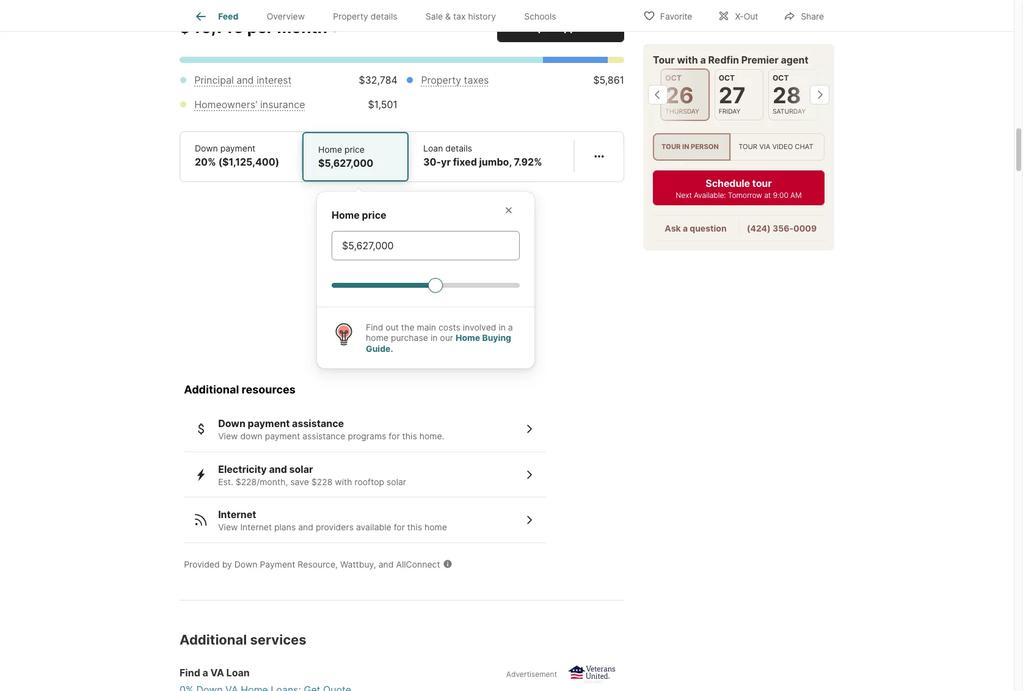 Task type: locate. For each thing, give the bounding box(es) containing it.
None button
[[661, 68, 710, 121], [715, 69, 764, 121], [769, 69, 818, 121], [661, 68, 710, 121], [715, 69, 764, 121], [769, 69, 818, 121]]

home up allconnect
[[425, 522, 447, 533]]

down
[[195, 143, 218, 153], [218, 418, 246, 430], [235, 559, 258, 570]]

out
[[744, 11, 759, 21]]

0 vertical spatial property
[[333, 11, 369, 22]]

1 vertical spatial solar
[[387, 477, 407, 487]]

reset
[[353, 22, 380, 34]]

1 vertical spatial price
[[362, 209, 387, 221]]

view up by
[[218, 522, 238, 533]]

tour for tour with a redfin premier agent
[[653, 54, 675, 66]]

down payment assistance view down payment assistance programs for this home.
[[218, 418, 445, 442]]

view inside internet view internet plans and providers available for this home
[[218, 522, 238, 533]]

None text field
[[342, 238, 510, 253]]

loan up 30- on the left
[[424, 143, 443, 153]]

1 vertical spatial additional
[[180, 632, 247, 648]]

1 horizontal spatial home
[[425, 522, 447, 533]]

fixed
[[453, 156, 477, 168]]

home inside find out the main costs involved in a home purchase in our
[[366, 333, 389, 343]]

1 horizontal spatial loan
[[424, 143, 443, 153]]

favorite button
[[633, 3, 703, 28]]

for
[[389, 431, 400, 442], [394, 522, 405, 533]]

sale & tax history
[[426, 11, 496, 22]]

oct inside oct 28 saturday
[[773, 73, 789, 83]]

schedule
[[706, 177, 751, 190]]

a
[[701, 54, 707, 66], [683, 223, 688, 234], [509, 322, 513, 332], [203, 667, 208, 679]]

tour left via
[[739, 143, 758, 151]]

2 vertical spatial in
[[431, 333, 438, 343]]

26
[[666, 82, 694, 109]]

2 horizontal spatial oct
[[773, 73, 789, 83]]

overview
[[267, 11, 305, 22]]

and inside internet view internet plans and providers available for this home
[[298, 522, 314, 533]]

0 vertical spatial this
[[403, 431, 417, 442]]

property inside tab
[[333, 11, 369, 22]]

0 vertical spatial loan
[[424, 143, 443, 153]]

payment up ($1,125,400) in the left of the page
[[220, 143, 256, 153]]

$1,501
[[368, 98, 398, 111]]

1 vertical spatial view
[[218, 522, 238, 533]]

home up guide.
[[366, 333, 389, 343]]

tomorrow
[[729, 191, 763, 200]]

0 horizontal spatial home
[[366, 333, 389, 343]]

0 horizontal spatial in
[[431, 333, 438, 343]]

details inside loan details 30-yr fixed jumbo, 7.92%
[[446, 143, 473, 153]]

1 vertical spatial down
[[218, 418, 246, 430]]

home inside home price $5,627,000
[[319, 144, 342, 155]]

details up fixed
[[446, 143, 473, 153]]

$5,627,000
[[319, 157, 374, 169]]

overview tab
[[253, 2, 319, 31]]

question
[[690, 223, 727, 234]]

am
[[791, 191, 802, 200]]

1 vertical spatial property
[[421, 74, 462, 86]]

payment inside down payment 20% ($1,125,400)
[[220, 143, 256, 153]]

home
[[366, 333, 389, 343], [425, 522, 447, 533]]

oct for 27
[[719, 73, 735, 83]]

and right plans
[[298, 522, 314, 533]]

friday
[[719, 108, 741, 116]]

in left person
[[683, 143, 690, 151]]

home up the "$5,627,000"
[[319, 144, 342, 155]]

down inside down payment assistance view down payment assistance programs for this home.
[[218, 418, 246, 430]]

oct down agent
[[773, 73, 789, 83]]

home
[[319, 144, 342, 155], [332, 209, 360, 221], [456, 333, 481, 343]]

0 vertical spatial solar
[[289, 463, 313, 475]]

0 horizontal spatial property
[[333, 11, 369, 22]]

0 vertical spatial view
[[218, 431, 238, 442]]

tab list
[[180, 0, 581, 31]]

details for loan details 30-yr fixed jumbo, 7.92%
[[446, 143, 473, 153]]

this inside internet view internet plans and providers available for this home
[[408, 522, 422, 533]]

none text field inside home price tooltip
[[342, 238, 510, 253]]

1 view from the top
[[218, 431, 238, 442]]

1 vertical spatial home
[[425, 522, 447, 533]]

assistance
[[292, 418, 344, 430], [303, 431, 346, 442]]

a inside find out the main costs involved in a home purchase in our
[[509, 322, 513, 332]]

and inside electricity and solar est. $228/month, save                  $228 with rooftop solar
[[269, 463, 287, 475]]

details
[[371, 11, 398, 22], [446, 143, 473, 153]]

1 vertical spatial find
[[180, 667, 200, 679]]

home.
[[420, 431, 445, 442]]

0 horizontal spatial details
[[371, 11, 398, 22]]

find for find a va loan
[[180, 667, 200, 679]]

provided by down payment resource, wattbuy, and allconnect
[[184, 559, 440, 570]]

tax
[[454, 11, 466, 22]]

2 horizontal spatial in
[[683, 143, 690, 151]]

share button
[[774, 3, 835, 28]]

1 vertical spatial payment
[[248, 418, 290, 430]]

additional services
[[180, 632, 307, 648]]

details up reset
[[371, 11, 398, 22]]

payment for 20%
[[220, 143, 256, 153]]

property taxes link
[[421, 74, 489, 86]]

2 oct from the left
[[719, 73, 735, 83]]

0 vertical spatial assistance
[[292, 418, 344, 430]]

property for property details
[[333, 11, 369, 22]]

oct 27 friday
[[719, 73, 746, 116]]

find left out
[[366, 322, 384, 332]]

down up 20%
[[195, 143, 218, 153]]

oct inside oct 27 friday
[[719, 73, 735, 83]]

down up down
[[218, 418, 246, 430]]

at
[[765, 191, 772, 200]]

a left redfin
[[701, 54, 707, 66]]

0 vertical spatial additional
[[184, 383, 239, 396]]

tour with a redfin premier agent
[[653, 54, 809, 66]]

internet down est.
[[218, 509, 256, 521]]

video
[[773, 143, 794, 151]]

down payment 20% ($1,125,400)
[[195, 143, 280, 168]]

0 vertical spatial down
[[195, 143, 218, 153]]

1 vertical spatial loan
[[227, 667, 250, 679]]

in left our
[[431, 333, 438, 343]]

list box
[[653, 134, 825, 161]]

0 vertical spatial with
[[678, 54, 699, 66]]

0 vertical spatial find
[[366, 322, 384, 332]]

0 vertical spatial price
[[345, 144, 365, 155]]

price inside home price $5,627,000
[[345, 144, 365, 155]]

internet view internet plans and providers available for this home
[[218, 509, 447, 533]]

property left taxes
[[421, 74, 462, 86]]

home price
[[332, 209, 387, 221]]

premier
[[742, 54, 779, 66]]

additional left the resources
[[184, 383, 239, 396]]

1 vertical spatial assistance
[[303, 431, 346, 442]]

oct inside oct 26 thursday
[[666, 73, 682, 83]]

with up oct 26 thursday
[[678, 54, 699, 66]]

2 vertical spatial down
[[235, 559, 258, 570]]

homeowners' insurance
[[194, 98, 305, 111]]

lightbulb icon element
[[332, 322, 366, 354]]

0 horizontal spatial oct
[[666, 73, 682, 83]]

payment right down
[[265, 431, 300, 442]]

1 vertical spatial for
[[394, 522, 405, 533]]

1 horizontal spatial property
[[421, 74, 462, 86]]

price up the "$5,627,000"
[[345, 144, 365, 155]]

oct down redfin
[[719, 73, 735, 83]]

additional up find a va loan
[[180, 632, 247, 648]]

home price $5,627,000
[[319, 144, 374, 169]]

via
[[760, 143, 771, 151]]

2 view from the top
[[218, 522, 238, 533]]

reset button
[[352, 17, 380, 39]]

down inside down payment 20% ($1,125,400)
[[195, 143, 218, 153]]

1 vertical spatial details
[[446, 143, 473, 153]]

0 horizontal spatial with
[[335, 477, 352, 487]]

get pre-approved
[[519, 21, 603, 33]]

0 vertical spatial for
[[389, 431, 400, 442]]

provided
[[184, 559, 220, 570]]

this up allconnect
[[408, 522, 422, 533]]

a right ask
[[683, 223, 688, 234]]

price down the "$5,627,000"
[[362, 209, 387, 221]]

principal and interest link
[[194, 74, 292, 86]]

0 vertical spatial home
[[366, 333, 389, 343]]

1 oct from the left
[[666, 73, 682, 83]]

home down the "$5,627,000"
[[332, 209, 360, 221]]

0 vertical spatial details
[[371, 11, 398, 22]]

7.92%
[[514, 156, 543, 168]]

payment up down
[[248, 418, 290, 430]]

internet left plans
[[240, 522, 272, 533]]

our
[[440, 333, 454, 343]]

2 vertical spatial home
[[456, 333, 481, 343]]

est.
[[218, 477, 233, 487]]

find left va
[[180, 667, 200, 679]]

0 vertical spatial home
[[319, 144, 342, 155]]

view left down
[[218, 431, 238, 442]]

this left the 'home.'
[[403, 431, 417, 442]]

price inside home price tooltip
[[362, 209, 387, 221]]

home inside home buying guide.
[[456, 333, 481, 343]]

get
[[519, 21, 536, 33]]

with
[[678, 54, 699, 66], [335, 477, 352, 487]]

home down "involved"
[[456, 333, 481, 343]]

property details
[[333, 11, 398, 22]]

a up buying
[[509, 322, 513, 332]]

(424) 356-0009 link
[[747, 223, 817, 234]]

for right available
[[394, 522, 405, 533]]

tour for tour via video chat
[[739, 143, 758, 151]]

ask
[[665, 223, 681, 234]]

1 horizontal spatial details
[[446, 143, 473, 153]]

price
[[345, 144, 365, 155], [362, 209, 387, 221]]

for right the programs
[[389, 431, 400, 442]]

solar right rooftop
[[387, 477, 407, 487]]

1 vertical spatial home
[[332, 209, 360, 221]]

0 vertical spatial in
[[683, 143, 690, 151]]

additional for additional resources
[[184, 383, 239, 396]]

tour left person
[[662, 143, 681, 151]]

property up reset
[[333, 11, 369, 22]]

wattbuy,
[[340, 559, 376, 570]]

loan right va
[[227, 667, 250, 679]]

1 vertical spatial this
[[408, 522, 422, 533]]

oct up previous image
[[666, 73, 682, 83]]

home for home buying guide.
[[456, 333, 481, 343]]

down for ($1,125,400)
[[195, 143, 218, 153]]

property taxes
[[421, 74, 489, 86]]

feed link
[[194, 9, 239, 24]]

0 horizontal spatial find
[[180, 667, 200, 679]]

view
[[218, 431, 238, 442], [218, 522, 238, 533]]

resource,
[[298, 559, 338, 570]]

a left va
[[203, 667, 208, 679]]

find
[[366, 322, 384, 332], [180, 667, 200, 679]]

loan inside loan details 30-yr fixed jumbo, 7.92%
[[424, 143, 443, 153]]

details inside tab
[[371, 11, 398, 22]]

and up $228/month,
[[269, 463, 287, 475]]

solar up save
[[289, 463, 313, 475]]

1 vertical spatial with
[[335, 477, 352, 487]]

favorite
[[661, 11, 693, 21]]

loan
[[424, 143, 443, 153], [227, 667, 250, 679]]

3 oct from the left
[[773, 73, 789, 83]]

services
[[250, 632, 307, 648]]

thursday
[[666, 108, 700, 116]]

additional
[[184, 383, 239, 396], [180, 632, 247, 648]]

find inside find out the main costs involved in a home purchase in our
[[366, 322, 384, 332]]

for inside internet view internet plans and providers available for this home
[[394, 522, 405, 533]]

down right by
[[235, 559, 258, 570]]

lightbulb icon image
[[332, 322, 356, 346]]

1 horizontal spatial find
[[366, 322, 384, 332]]

schedule tour next available: tomorrow at 9:00 am
[[676, 177, 802, 200]]

property for property taxes
[[421, 74, 462, 86]]

in up buying
[[499, 322, 506, 332]]

1 horizontal spatial in
[[499, 322, 506, 332]]

tour
[[653, 54, 675, 66], [662, 143, 681, 151], [739, 143, 758, 151]]

providers
[[316, 522, 354, 533]]

0 vertical spatial payment
[[220, 143, 256, 153]]

tour up previous image
[[653, 54, 675, 66]]

va
[[211, 667, 224, 679]]

1 horizontal spatial oct
[[719, 73, 735, 83]]

loan details 30-yr fixed jumbo, 7.92%
[[424, 143, 543, 168]]

x-out
[[736, 11, 759, 21]]

with right $228
[[335, 477, 352, 487]]



Task type: vqa. For each thing, say whether or not it's contained in the screenshot.
the rightmost the |
no



Task type: describe. For each thing, give the bounding box(es) containing it.
home buying guide.
[[366, 333, 512, 354]]

tab list containing feed
[[180, 0, 581, 31]]

homeowners'
[[194, 98, 258, 111]]

allconnect
[[396, 559, 440, 570]]

plans
[[274, 522, 296, 533]]

27
[[719, 82, 746, 109]]

agent
[[782, 54, 809, 66]]

price for home price $5,627,000
[[345, 144, 365, 155]]

additional for additional services
[[180, 632, 247, 648]]

details for property details
[[371, 11, 398, 22]]

Home Price Slider range field
[[332, 277, 520, 292]]

(424)
[[747, 223, 771, 234]]

person
[[691, 143, 719, 151]]

principal
[[194, 74, 234, 86]]

oct for 28
[[773, 73, 789, 83]]

$40,146 per month
[[180, 18, 328, 37]]

share
[[802, 11, 825, 21]]

previous image
[[649, 85, 668, 105]]

property details tab
[[319, 2, 412, 31]]

schools
[[525, 11, 557, 22]]

ask a question
[[665, 223, 727, 234]]

redfin
[[709, 54, 740, 66]]

next image
[[811, 85, 830, 105]]

buying
[[483, 333, 512, 343]]

and right "wattbuy,"
[[379, 559, 394, 570]]

pre-
[[538, 21, 559, 33]]

jumbo,
[[480, 156, 512, 168]]

tour for tour in person
[[662, 143, 681, 151]]

electricity and solar est. $228/month, save                  $228 with rooftop solar
[[218, 463, 407, 487]]

sale
[[426, 11, 443, 22]]

sale & tax history tab
[[412, 2, 510, 31]]

payment
[[260, 559, 295, 570]]

home for home price
[[332, 209, 360, 221]]

guide.
[[366, 343, 393, 354]]

tour in person
[[662, 143, 719, 151]]

$228/month,
[[236, 477, 288, 487]]

1 horizontal spatial with
[[678, 54, 699, 66]]

history
[[469, 11, 496, 22]]

home price tooltip
[[317, 182, 762, 369]]

schools tab
[[510, 2, 571, 31]]

electricity
[[218, 463, 267, 475]]

0 horizontal spatial loan
[[227, 667, 250, 679]]

month
[[277, 18, 328, 37]]

2 vertical spatial payment
[[265, 431, 300, 442]]

out
[[386, 322, 399, 332]]

1 vertical spatial in
[[499, 322, 506, 332]]

oct 28 saturday
[[773, 73, 806, 116]]

$40,146
[[180, 18, 244, 37]]

feed
[[218, 11, 239, 22]]

$228
[[312, 477, 333, 487]]

($1,125,400)
[[219, 156, 280, 168]]

find for find out the main costs involved in a home purchase in our
[[366, 322, 384, 332]]

for inside down payment assistance view down payment assistance programs for this home.
[[389, 431, 400, 442]]

purchase
[[391, 333, 429, 343]]

rooftop
[[355, 477, 385, 487]]

oct for 26
[[666, 73, 682, 83]]

(424) 356-0009
[[747, 223, 817, 234]]

list box containing tour in person
[[653, 134, 825, 161]]

price for home price
[[362, 209, 387, 221]]

chat
[[796, 143, 814, 151]]

yr
[[441, 156, 451, 168]]

homeowners' insurance link
[[194, 98, 305, 111]]

home for home price $5,627,000
[[319, 144, 342, 155]]

and up homeowners' insurance
[[237, 74, 254, 86]]

approved
[[559, 21, 603, 33]]

main
[[417, 322, 437, 332]]

x-
[[736, 11, 744, 21]]

the
[[402, 322, 415, 332]]

view inside down payment assistance view down payment assistance programs for this home.
[[218, 431, 238, 442]]

programs
[[348, 431, 387, 442]]

0 horizontal spatial solar
[[289, 463, 313, 475]]

costs
[[439, 322, 461, 332]]

0 vertical spatial internet
[[218, 509, 256, 521]]

$32,784
[[359, 74, 398, 86]]

this inside down payment assistance view down payment assistance programs for this home.
[[403, 431, 417, 442]]

additional resources
[[184, 383, 296, 396]]

tour
[[753, 177, 772, 190]]

ask a question link
[[665, 223, 727, 234]]

tour via video chat
[[739, 143, 814, 151]]

0009
[[794, 223, 817, 234]]

28
[[773, 82, 802, 109]]

taxes
[[464, 74, 489, 86]]

oct 26 thursday
[[666, 73, 700, 116]]

find a va loan
[[180, 667, 250, 679]]

get pre-approved button
[[498, 13, 625, 42]]

&
[[446, 11, 451, 22]]

principal and interest
[[194, 74, 292, 86]]

insurance
[[260, 98, 305, 111]]

1 vertical spatial internet
[[240, 522, 272, 533]]

payment for assistance
[[248, 418, 290, 430]]

per
[[247, 18, 274, 37]]

with inside electricity and solar est. $228/month, save                  $228 with rooftop solar
[[335, 477, 352, 487]]

x-out button
[[708, 3, 769, 28]]

1 horizontal spatial solar
[[387, 477, 407, 487]]

20%
[[195, 156, 216, 168]]

next
[[676, 191, 692, 200]]

in inside list box
[[683, 143, 690, 151]]

resources
[[242, 383, 296, 396]]

down for view
[[218, 418, 246, 430]]

saturday
[[773, 108, 806, 116]]

30-
[[424, 156, 441, 168]]

home inside internet view internet plans and providers available for this home
[[425, 522, 447, 533]]

by
[[222, 559, 232, 570]]

advertisement
[[507, 670, 558, 679]]

save
[[291, 477, 309, 487]]

9:00
[[774, 191, 789, 200]]



